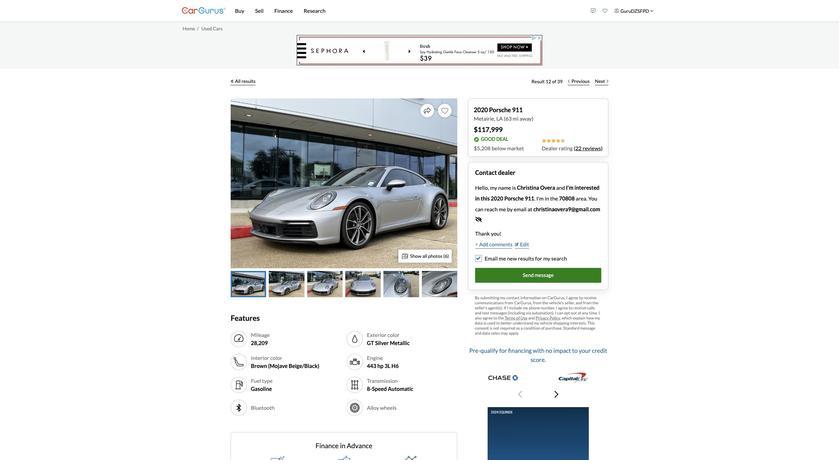 Task type: vqa. For each thing, say whether or not it's contained in the screenshot.


Task type: locate. For each thing, give the bounding box(es) containing it.
911 for 2020 porsche 911 . i'm in the 70808
[[525, 195, 534, 202]]

2020 right this
[[491, 195, 503, 202]]

not
[[493, 326, 499, 331]]

can left opt
[[557, 311, 563, 316]]

my left contact
[[500, 295, 506, 300]]

porsche for 2020 porsche 911 metairie, la (63 mi away)
[[489, 106, 511, 114]]

send message button
[[475, 268, 601, 283]]

color inside interior color brown (mojave beige/black)
[[270, 355, 282, 361]]

1 vertical spatial 911
[[525, 195, 534, 202]]

2 me from the top
[[499, 255, 506, 262]]

from up (including
[[505, 300, 513, 305]]

alloy wheels
[[367, 405, 397, 411]]

number,
[[541, 305, 555, 311]]

my right how
[[595, 316, 600, 321]]

results down edit
[[518, 255, 534, 262]]

1 horizontal spatial at
[[578, 311, 581, 316]]

2 vertical spatial agree
[[483, 316, 493, 321]]

me
[[499, 206, 506, 213], [499, 255, 506, 262]]

0 horizontal spatial for
[[499, 348, 507, 355]]

i right vehicle's at bottom
[[566, 295, 568, 300]]

2020 up metairie,
[[474, 106, 488, 114]]

dealer rating (22 reviews)
[[542, 145, 603, 151]]

0 horizontal spatial color
[[270, 355, 282, 361]]

8-
[[367, 386, 372, 392]]

color up (mojave
[[270, 355, 282, 361]]

share image
[[424, 107, 431, 114]]

agree up ,
[[558, 305, 568, 311]]

show
[[410, 253, 422, 259]]

1 horizontal spatial of
[[541, 326, 545, 331]]

search
[[551, 255, 567, 262]]

alloy wheels image
[[349, 403, 360, 414]]

1 vertical spatial results
[[518, 255, 534, 262]]

0 vertical spatial finance
[[274, 7, 293, 14]]

1 horizontal spatial is
[[490, 326, 493, 331]]

1 vertical spatial finance
[[316, 442, 339, 450]]

2020 inside 2020 porsche 911 metairie, la (63 mi away)
[[474, 106, 488, 114]]

from up any at the bottom of the page
[[583, 300, 592, 305]]

my left "vehicle"
[[534, 321, 539, 326]]

message down how
[[580, 326, 596, 331]]

1 vertical spatial porsche
[[504, 195, 524, 202]]

1 horizontal spatial can
[[557, 311, 563, 316]]

2 horizontal spatial from
[[583, 300, 592, 305]]

1 horizontal spatial 911
[[525, 195, 534, 202]]

from left on
[[533, 300, 542, 305]]

cargurus, up via
[[514, 300, 532, 305]]

0 vertical spatial at
[[528, 206, 532, 213]]

1 vertical spatial color
[[270, 355, 282, 361]]

at right out
[[578, 311, 581, 316]]

in left advance
[[340, 442, 346, 450]]

you!
[[491, 230, 502, 237]]

the
[[550, 195, 558, 202], [542, 300, 548, 305], [593, 300, 598, 305], [498, 316, 504, 321]]

and down also
[[475, 331, 482, 336]]

0 horizontal spatial at
[[528, 206, 532, 213]]

required
[[500, 326, 515, 331]]

0 horizontal spatial is
[[484, 321, 486, 326]]

finance right sell
[[274, 7, 293, 14]]

1 horizontal spatial results
[[518, 255, 534, 262]]

color inside the exterior color gt silver metallic
[[387, 332, 400, 338]]

gurudzsfpd
[[621, 8, 649, 14]]

me inside area. you can reach me by email at
[[499, 206, 506, 213]]

0 horizontal spatial results
[[242, 78, 256, 84]]

1 vertical spatial of
[[516, 316, 520, 321]]

edit
[[520, 242, 529, 248]]

from
[[505, 300, 513, 305], [533, 300, 542, 305], [583, 300, 592, 305]]

menu bar containing buy
[[226, 0, 588, 22]]

data left rates
[[482, 331, 490, 336]]

color up metallic
[[387, 332, 400, 338]]

0 vertical spatial for
[[535, 255, 542, 262]]

data down text
[[475, 321, 483, 326]]

0 horizontal spatial finance
[[274, 7, 293, 14]]

i'm up 70808 at right top
[[566, 185, 574, 191]]

transmission image
[[349, 380, 360, 391]]

alloy
[[367, 405, 379, 411]]

1 horizontal spatial message
[[580, 326, 596, 331]]

the up time.
[[593, 300, 598, 305]]

cargurus logo homepage link image
[[182, 1, 226, 20]]

advance
[[347, 442, 373, 450]]

of left use
[[516, 316, 520, 321]]

0 horizontal spatial from
[[505, 300, 513, 305]]

3 from from the left
[[583, 300, 592, 305]]

0 horizontal spatial of
[[516, 316, 520, 321]]

in left this
[[475, 195, 480, 202]]

agent(s).
[[488, 305, 503, 311]]

phone
[[529, 305, 540, 311]]

2 horizontal spatial is
[[512, 185, 516, 191]]

silver
[[375, 340, 389, 347]]

of
[[552, 79, 556, 84], [516, 316, 520, 321], [541, 326, 545, 331]]

(including
[[508, 311, 525, 316]]

.
[[534, 195, 535, 202]]

can up eye slash image
[[475, 206, 484, 213]]

of down "privacy"
[[541, 326, 545, 331]]

and right use
[[528, 316, 535, 321]]

1 vertical spatial me
[[499, 255, 506, 262]]

finance
[[274, 7, 293, 14], [316, 442, 339, 450]]

1 vertical spatial receive
[[573, 305, 586, 311]]

mileage
[[251, 332, 270, 338]]

1 horizontal spatial finance
[[316, 442, 339, 450]]

1 vertical spatial at
[[578, 311, 581, 316]]

information
[[520, 295, 541, 300]]

porsche up by
[[504, 195, 524, 202]]

as
[[516, 326, 520, 331]]

message right 'send'
[[535, 272, 554, 278]]

0 vertical spatial 911
[[512, 106, 523, 114]]

to down agent(s).
[[494, 316, 497, 321]]

data
[[475, 321, 483, 326], [482, 331, 490, 336]]

0 vertical spatial results
[[242, 78, 256, 84]]

automation).
[[532, 311, 554, 316]]

how
[[587, 316, 594, 321]]

thank
[[475, 230, 490, 237]]

next link
[[592, 74, 611, 89]]

2020 porsche 911 . i'm in the 70808
[[491, 195, 575, 202]]

agree up out
[[568, 295, 578, 300]]

fuel type gasoline
[[251, 378, 273, 392]]

for
[[535, 255, 542, 262], [499, 348, 507, 355]]

is left used
[[484, 321, 486, 326]]

0 vertical spatial advertisement region
[[297, 35, 542, 65]]

i left ,
[[555, 311, 556, 316]]

1 vertical spatial 2020
[[491, 195, 503, 202]]

plus image
[[476, 243, 478, 246]]

0 horizontal spatial 2020
[[474, 106, 488, 114]]

911
[[512, 106, 523, 114], [525, 195, 534, 202]]

research
[[304, 7, 326, 14]]

0 vertical spatial me
[[499, 206, 506, 213]]

1 horizontal spatial i'm
[[566, 185, 574, 191]]

(63
[[504, 115, 512, 122]]

to up which
[[569, 305, 573, 311]]

wheels
[[380, 405, 397, 411]]

porsche inside 2020 porsche 911 metairie, la (63 mi away)
[[489, 106, 511, 114]]

(mojave
[[268, 363, 288, 370]]

the up 'automation).'
[[542, 300, 548, 305]]

in inside i'm interested in this
[[475, 195, 480, 202]]

to right used
[[496, 321, 500, 326]]

2 vertical spatial of
[[541, 326, 545, 331]]

all
[[235, 78, 241, 84]]

911 down the 'christina'
[[525, 195, 534, 202]]

my left name
[[490, 185, 497, 191]]

of right 12 at the right of the page
[[552, 79, 556, 84]]

0 vertical spatial i'm
[[566, 185, 574, 191]]

i'm right .
[[537, 195, 544, 202]]

with
[[533, 348, 545, 355]]

0 vertical spatial color
[[387, 332, 400, 338]]

for up send message
[[535, 255, 542, 262]]

receive
[[584, 295, 597, 300], [573, 305, 586, 311]]

i right the 'if' at the right bottom of page
[[507, 305, 508, 311]]

to left your
[[572, 348, 578, 355]]

gurudzsfpd menu
[[588, 1, 657, 20]]

contact
[[506, 295, 520, 300]]

user icon image
[[615, 8, 619, 13]]

to inside pre-qualify for financing with no impact to your credit score.
[[572, 348, 578, 355]]

message
[[535, 272, 554, 278], [580, 326, 596, 331]]

1 horizontal spatial color
[[387, 332, 400, 338]]

gurudzsfpd menu item
[[611, 1, 657, 20]]

eye slash image
[[475, 217, 482, 222]]

me left by
[[499, 206, 506, 213]]

purchase.
[[546, 326, 563, 331]]

which
[[562, 316, 572, 321]]

privacy policy link
[[536, 316, 560, 321]]

features
[[231, 314, 260, 323]]

911 inside 2020 porsche 911 metairie, la (63 mi away)
[[512, 106, 523, 114]]

finance inside popup button
[[274, 7, 293, 14]]

0 vertical spatial 2020
[[474, 106, 488, 114]]

2 from from the left
[[533, 300, 542, 305]]

for right qualify
[[499, 348, 507, 355]]

porsche up la
[[489, 106, 511, 114]]

seller,
[[565, 300, 575, 305]]

0 vertical spatial porsche
[[489, 106, 511, 114]]

advertisement region
[[297, 35, 542, 65], [488, 408, 589, 460]]

view vehicle photo 4 image
[[345, 271, 381, 298]]

0 vertical spatial of
[[552, 79, 556, 84]]

i'm
[[566, 185, 574, 191], [537, 195, 544, 202]]

score.
[[531, 356, 546, 364]]

at inside area. you can reach me by email at
[[528, 206, 532, 213]]

my left the phone
[[523, 305, 528, 311]]

in down overa on the top of the page
[[545, 195, 549, 202]]

metairie,
[[474, 115, 495, 122]]

is left not
[[490, 326, 493, 331]]

0 vertical spatial message
[[535, 272, 554, 278]]

0 horizontal spatial can
[[475, 206, 484, 213]]

color
[[387, 332, 400, 338], [270, 355, 282, 361]]

results right all
[[242, 78, 256, 84]]

porsche
[[489, 106, 511, 114], [504, 195, 524, 202]]

my
[[490, 185, 497, 191], [543, 255, 550, 262], [500, 295, 506, 300], [523, 305, 528, 311], [595, 316, 600, 321], [534, 321, 539, 326]]

email
[[485, 255, 498, 262]]

1 horizontal spatial 2020
[[491, 195, 503, 202]]

home link
[[183, 26, 195, 31]]

is right name
[[512, 185, 516, 191]]

agree right also
[[483, 316, 493, 321]]

impact
[[553, 348, 571, 355]]

of inside , which explain how my data is used to better understand my vehicle shopping interests. this consent is not required as a condition of purchase. standard message and data rates may apply.
[[541, 326, 545, 331]]

1 vertical spatial data
[[482, 331, 490, 336]]

911 up 'mi'
[[512, 106, 523, 114]]

dealer
[[498, 169, 515, 176]]

chevron right image
[[555, 391, 559, 399]]

tab list
[[231, 271, 457, 298]]

porsche for 2020 porsche 911 . i'm in the 70808
[[504, 195, 524, 202]]

contact
[[475, 169, 497, 176]]

in
[[475, 195, 480, 202], [545, 195, 549, 202], [340, 442, 346, 450]]

1 horizontal spatial in
[[475, 195, 480, 202]]

1 vertical spatial can
[[557, 311, 563, 316]]

and inside , which explain how my data is used to better understand my vehicle shopping interests. this consent is not required as a condition of purchase. standard message and data rates may apply.
[[475, 331, 482, 336]]

receive up calls
[[584, 295, 597, 300]]

buy
[[235, 7, 244, 14]]

0 horizontal spatial 911
[[512, 106, 523, 114]]

1 horizontal spatial from
[[533, 300, 542, 305]]

my left search
[[543, 255, 550, 262]]

1 horizontal spatial cargurus,
[[547, 295, 566, 300]]

send message
[[523, 272, 554, 278]]

this
[[481, 195, 490, 202]]

0 horizontal spatial i'm
[[537, 195, 544, 202]]

cargurus, right on
[[547, 295, 566, 300]]

2 horizontal spatial agree
[[568, 295, 578, 300]]

reviews)
[[583, 145, 603, 151]]

chevron left image
[[568, 79, 570, 83]]

2 horizontal spatial of
[[552, 79, 556, 84]]

hello, my name is christina overa and
[[475, 185, 566, 191]]

menu bar
[[226, 0, 588, 22]]

cargurus logo homepage link link
[[182, 1, 226, 20]]

receive up explain
[[573, 305, 586, 311]]

1 vertical spatial for
[[499, 348, 507, 355]]

result
[[532, 79, 545, 84]]

send
[[523, 272, 534, 278]]

credit
[[592, 348, 607, 355]]

finance left advance
[[316, 442, 339, 450]]

can inside 'by submitting my contact information on cargurus, i agree to receive communications from cargurus, from the vehicle's seller, and from the seller's agent(s). if i include my phone number, i agree to receive calls and text messages (including via automation). i can opt out at any time. i also agree to the'
[[557, 311, 563, 316]]

and left text
[[475, 311, 482, 316]]

h6
[[392, 363, 399, 370]]

sell button
[[250, 0, 269, 22]]

0 vertical spatial data
[[475, 321, 483, 326]]

2020
[[474, 106, 488, 114], [491, 195, 503, 202]]

1 vertical spatial message
[[580, 326, 596, 331]]

1 me from the top
[[499, 206, 506, 213]]

0 horizontal spatial message
[[535, 272, 554, 278]]

opt
[[564, 311, 570, 316]]

terms of use and privacy policy
[[505, 316, 560, 321]]

interior color image
[[233, 357, 244, 368]]

1 horizontal spatial agree
[[558, 305, 568, 311]]

at right email
[[528, 206, 532, 213]]

me left new
[[499, 255, 506, 262]]

name
[[498, 185, 511, 191]]

terms of use link
[[505, 316, 528, 321]]

0 vertical spatial can
[[475, 206, 484, 213]]

show all photos (6)
[[410, 253, 449, 259]]



Task type: describe. For each thing, give the bounding box(es) containing it.
below
[[492, 145, 506, 151]]

bluetooth
[[251, 405, 275, 411]]

to inside , which explain how my data is used to better understand my vehicle shopping interests. this consent is not required as a condition of purchase. standard message and data rates may apply.
[[496, 321, 500, 326]]

finance for finance in advance
[[316, 442, 339, 450]]

buy button
[[230, 0, 250, 22]]

color for interior color
[[270, 355, 282, 361]]

home / used cars
[[183, 26, 223, 31]]

edit image
[[515, 243, 519, 246]]

new
[[507, 255, 517, 262]]

color for exterior color
[[387, 332, 400, 338]]

chevron left image
[[518, 391, 522, 399]]

apply.
[[509, 331, 519, 336]]

email
[[514, 206, 527, 213]]

12
[[546, 79, 551, 84]]

contact dealer
[[475, 169, 515, 176]]

overa
[[540, 185, 555, 191]]

used
[[487, 321, 496, 326]]

vehicle's
[[549, 300, 564, 305]]

deal
[[496, 136, 508, 142]]

to right seller,
[[579, 295, 583, 300]]

/
[[197, 26, 199, 31]]

beige/black)
[[289, 363, 319, 370]]

0 horizontal spatial in
[[340, 442, 346, 450]]

all results link
[[231, 74, 256, 89]]

add a car review image
[[591, 8, 596, 13]]

vehicle full photo image
[[231, 98, 457, 268]]

gurudzsfpd button
[[611, 1, 657, 20]]

also
[[475, 316, 482, 321]]

2020 for 2020 porsche 911 metairie, la (63 mi away)
[[474, 106, 488, 114]]

$5,208
[[474, 145, 491, 151]]

,
[[560, 316, 561, 321]]

cars
[[213, 26, 223, 31]]

3l
[[385, 363, 391, 370]]

include
[[509, 305, 522, 311]]

view vehicle photo 2 image
[[269, 271, 304, 298]]

thank you!
[[475, 230, 502, 237]]

message inside button
[[535, 272, 554, 278]]

and right seller,
[[576, 300, 582, 305]]

away)
[[520, 115, 534, 122]]

all
[[422, 253, 427, 259]]

gt
[[367, 340, 374, 347]]

christinaovera9@gmail.com
[[534, 206, 600, 213]]

rating
[[559, 145, 573, 151]]

0 vertical spatial receive
[[584, 295, 597, 300]]

next
[[595, 78, 605, 84]]

saved cars image
[[603, 8, 608, 13]]

2020 for 2020 porsche 911 . i'm in the 70808
[[491, 195, 503, 202]]

may
[[501, 331, 508, 336]]

1 horizontal spatial for
[[535, 255, 542, 262]]

market
[[507, 145, 524, 151]]

$5,208 below market
[[474, 145, 524, 151]]

this
[[588, 321, 595, 326]]

area.
[[576, 195, 588, 202]]

i right number,
[[556, 305, 557, 311]]

shopping
[[553, 321, 569, 326]]

by submitting my contact information on cargurus, i agree to receive communications from cargurus, from the vehicle's seller, and from the seller's agent(s). if i include my phone number, i agree to receive calls and text messages (including via automation). i can opt out at any time. i also agree to the
[[475, 295, 600, 321]]

understand
[[513, 321, 533, 326]]

interested
[[575, 185, 600, 191]]

research button
[[298, 0, 331, 22]]

you
[[589, 195, 598, 202]]

if
[[504, 305, 506, 311]]

communications
[[475, 300, 504, 305]]

engine image
[[349, 357, 360, 368]]

good
[[481, 136, 496, 142]]

chevron double left image
[[231, 79, 234, 83]]

and up 70808 at right top
[[556, 185, 565, 191]]

view vehicle photo 5 image
[[384, 271, 419, 298]]

policy
[[550, 316, 560, 321]]

add
[[479, 242, 489, 248]]

out
[[571, 311, 577, 316]]

1 vertical spatial advertisement region
[[488, 408, 589, 460]]

edit button
[[515, 241, 529, 249]]

2020 porsche 911 metairie, la (63 mi away)
[[474, 106, 534, 122]]

chevron right image
[[607, 79, 609, 83]]

pre-qualify for financing with no impact to your credit score. button
[[468, 344, 609, 405]]

finance for finance
[[274, 7, 293, 14]]

1 from from the left
[[505, 300, 513, 305]]

interests.
[[570, 321, 587, 326]]

submitting
[[480, 295, 499, 300]]

all results
[[235, 78, 256, 84]]

email me new results for my search
[[485, 255, 567, 262]]

(6)
[[443, 253, 449, 259]]

2 horizontal spatial in
[[545, 195, 549, 202]]

interior
[[251, 355, 269, 361]]

terms
[[505, 316, 516, 321]]

0 horizontal spatial agree
[[483, 316, 493, 321]]

1 vertical spatial agree
[[558, 305, 568, 311]]

messages
[[490, 311, 507, 316]]

can inside area. you can reach me by email at
[[475, 206, 484, 213]]

i'm inside i'm interested in this
[[566, 185, 574, 191]]

fuel type image
[[233, 380, 244, 391]]

the left the terms
[[498, 316, 504, 321]]

0 horizontal spatial cargurus,
[[514, 300, 532, 305]]

view vehicle photo 6 image
[[422, 271, 457, 298]]

bluetooth image
[[233, 403, 244, 414]]

metallic
[[390, 340, 410, 347]]

28,209
[[251, 340, 268, 347]]

0 vertical spatial agree
[[568, 295, 578, 300]]

message inside , which explain how my data is used to better understand my vehicle shopping interests. this consent is not required as a condition of purchase. standard message and data rates may apply.
[[580, 326, 596, 331]]

gasoline
[[251, 386, 272, 392]]

sell
[[255, 7, 264, 14]]

finance in advance
[[316, 442, 373, 450]]

area. you can reach me by email at
[[475, 195, 598, 213]]

condition
[[524, 326, 540, 331]]

1 vertical spatial i'm
[[537, 195, 544, 202]]

add comments button
[[475, 241, 513, 249]]

engine 443 hp 3l h6
[[367, 355, 399, 370]]

text
[[482, 311, 489, 316]]

exterior
[[367, 332, 386, 338]]

the down overa on the top of the page
[[550, 195, 558, 202]]

(22 reviews) button
[[574, 144, 603, 152]]

speed
[[372, 386, 387, 392]]

exterior color gt silver metallic
[[367, 332, 410, 347]]

view vehicle photo 1 image
[[231, 271, 266, 298]]

for inside pre-qualify for financing with no impact to your credit score.
[[499, 348, 507, 355]]

at inside 'by submitting my contact information on cargurus, i agree to receive communications from cargurus, from the vehicle's seller, and from the seller's agent(s). if i include my phone number, i agree to receive calls and text messages (including via automation). i can opt out at any time. i also agree to the'
[[578, 311, 581, 316]]

previous link
[[565, 74, 592, 89]]

la
[[496, 115, 503, 122]]

i'm interested in this
[[475, 185, 600, 202]]

view vehicle photo 3 image
[[307, 271, 343, 298]]

chevron down image
[[650, 9, 654, 13]]

dealer
[[542, 145, 558, 151]]

engine
[[367, 355, 383, 361]]

exterior color image
[[349, 334, 360, 345]]

seller's
[[475, 305, 487, 311]]

mileage image
[[233, 334, 244, 345]]

financing
[[508, 348, 532, 355]]

911 for 2020 porsche 911 metairie, la (63 mi away)
[[512, 106, 523, 114]]

i right time.
[[599, 311, 600, 316]]



